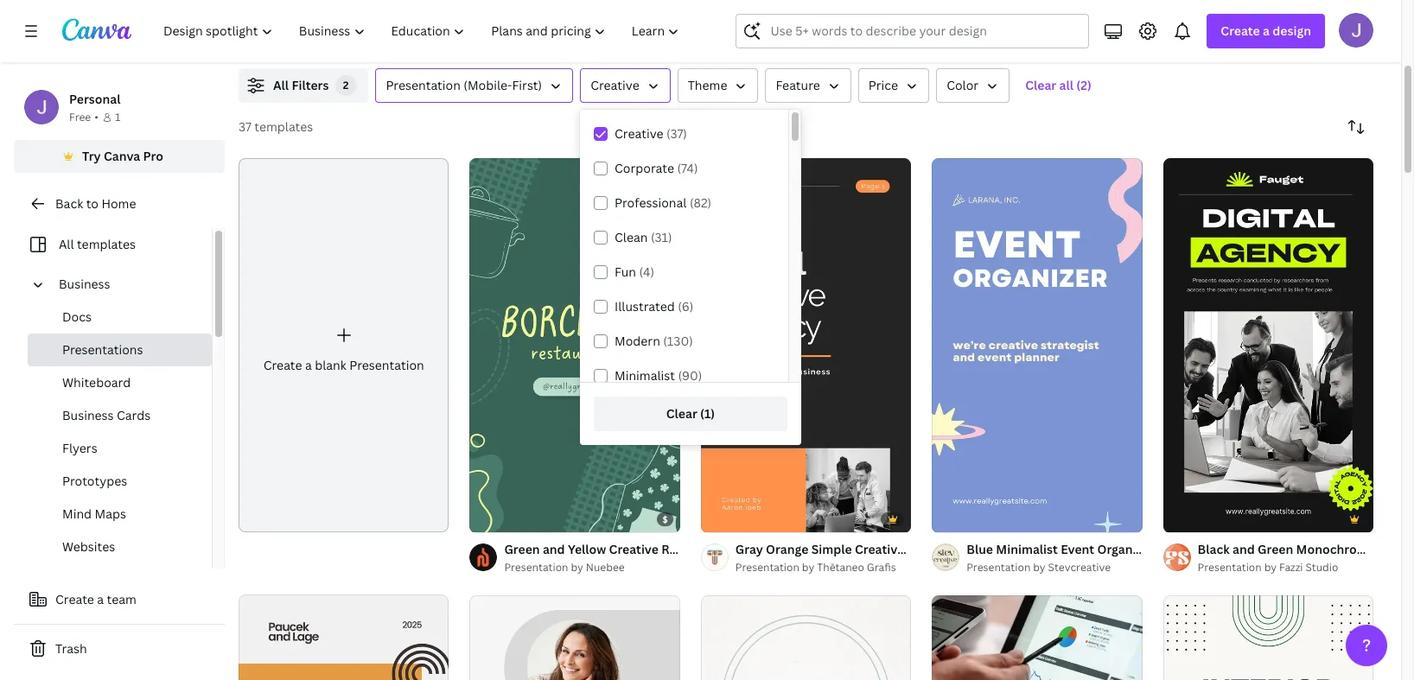 Task type: locate. For each thing, give the bounding box(es) containing it.
10 for presentation by fazzi studio
[[1199, 513, 1210, 525]]

0 horizontal spatial a
[[97, 592, 104, 608]]

1 of 10 link for presentation by thētaneo grafis
[[701, 158, 912, 532]]

all for all templates
[[59, 236, 74, 253]]

1 of 9
[[482, 513, 511, 525]]

create left design
[[1221, 22, 1261, 39]]

presentation inside "element"
[[350, 357, 424, 374]]

theme
[[688, 77, 728, 93]]

None search field
[[736, 14, 1090, 48]]

1 horizontal spatial 10
[[967, 513, 979, 525]]

0 vertical spatial templates
[[254, 118, 313, 135]]

1 by from the left
[[802, 560, 815, 575]]

a for blank
[[305, 357, 312, 374]]

1 vertical spatial clear
[[667, 405, 698, 422]]

blank
[[315, 357, 347, 374]]

blue minimalist event organizer mobile presentation presentation by stevcreative
[[967, 541, 1277, 575]]

design
[[1273, 22, 1312, 39]]

create a team button
[[14, 583, 225, 617]]

1 horizontal spatial a
[[305, 357, 312, 374]]

2 by from the left
[[571, 560, 584, 575]]

presentation down 9
[[505, 560, 569, 575]]

by left thētaneo
[[802, 560, 815, 575]]

of
[[721, 513, 734, 525], [490, 513, 502, 525], [952, 513, 965, 525], [1183, 513, 1196, 525]]

0 horizontal spatial 1 of 10 link
[[701, 158, 912, 532]]

creative for creative
[[591, 77, 640, 93]]

(6)
[[678, 298, 694, 315]]

1 vertical spatial a
[[305, 357, 312, 374]]

price button
[[859, 68, 930, 103]]

10 up presentation by fazzi studio
[[1199, 513, 1210, 525]]

templates for 37 templates
[[254, 118, 313, 135]]

0 vertical spatial clear
[[1026, 77, 1057, 93]]

1 horizontal spatial 1 of 10 link
[[932, 158, 1143, 532]]

by left stevcreative
[[1034, 560, 1046, 575]]

top level navigation element
[[152, 14, 695, 48]]

by left fazzi
[[1265, 560, 1277, 575]]

0 horizontal spatial 1 of 10
[[713, 513, 748, 525]]

clear for clear all (2)
[[1026, 77, 1057, 93]]

try canva pro
[[82, 148, 163, 164]]

templates inside all templates link
[[77, 236, 136, 253]]

1 vertical spatial business
[[62, 407, 114, 424]]

websites link
[[28, 531, 212, 564]]

3 1 of 10 link from the left
[[1164, 158, 1374, 532]]

0 horizontal spatial 10
[[736, 513, 748, 525]]

(31)
[[651, 229, 672, 246]]

templates right 37
[[254, 118, 313, 135]]

business up docs
[[59, 276, 110, 292]]

by left nuebee
[[571, 560, 584, 575]]

clear left (1) on the bottom of page
[[667, 405, 698, 422]]

2 vertical spatial a
[[97, 592, 104, 608]]

a inside button
[[97, 592, 104, 608]]

0 vertical spatial creative
[[591, 77, 640, 93]]

grafis
[[867, 560, 897, 575]]

minimalist up presentation by stevcreative link
[[997, 541, 1058, 558]]

business
[[59, 276, 110, 292], [62, 407, 114, 424]]

free
[[69, 110, 91, 125]]

creative
[[591, 77, 640, 93], [615, 125, 664, 142]]

create inside create a team button
[[55, 592, 94, 608]]

clear left all
[[1026, 77, 1057, 93]]

all left the filters
[[273, 77, 289, 93]]

1 of 10 link
[[701, 158, 912, 532], [932, 158, 1143, 532], [1164, 158, 1374, 532]]

presentation down top level navigation element
[[386, 77, 461, 93]]

theme button
[[678, 68, 759, 103]]

illustrated
[[615, 298, 675, 315]]

1 vertical spatial creative
[[615, 125, 664, 142]]

feature button
[[766, 68, 852, 103]]

business cards
[[62, 407, 151, 424]]

2 horizontal spatial a
[[1263, 22, 1270, 39]]

a left design
[[1263, 22, 1270, 39]]

0 vertical spatial minimalist
[[615, 368, 675, 384]]

creative for creative (37)
[[615, 125, 664, 142]]

1 of 10 up blue
[[945, 513, 979, 525]]

back to home link
[[14, 187, 225, 221]]

1 of 10 right $
[[713, 513, 748, 525]]

business cards link
[[28, 400, 212, 432]]

minimalist inside blue minimalist event organizer mobile presentation presentation by stevcreative
[[997, 541, 1058, 558]]

10 up blue
[[967, 513, 979, 525]]

4 by from the left
[[1265, 560, 1277, 575]]

business up flyers
[[62, 407, 114, 424]]

1 of 10
[[713, 513, 748, 525], [945, 513, 979, 525], [1176, 513, 1210, 525]]

0 horizontal spatial create
[[55, 592, 94, 608]]

clear (1)
[[667, 405, 715, 422]]

of for presentation by stevcreative
[[952, 513, 965, 525]]

a left 'team'
[[97, 592, 104, 608]]

4 of from the left
[[1183, 513, 1196, 525]]

create left 'team'
[[55, 592, 94, 608]]

3 1 of 10 from the left
[[1176, 513, 1210, 525]]

2 horizontal spatial 1 of 10 link
[[1164, 158, 1374, 532]]

a inside dropdown button
[[1263, 22, 1270, 39]]

mind maps link
[[28, 498, 212, 531]]

of for presentation by thētaneo grafis
[[721, 513, 734, 525]]

0 horizontal spatial minimalist
[[615, 368, 675, 384]]

corporate
[[615, 160, 675, 176]]

1 1 of 10 link from the left
[[701, 158, 912, 532]]

1 horizontal spatial minimalist
[[997, 541, 1058, 558]]

a for team
[[97, 592, 104, 608]]

all for all filters
[[273, 77, 289, 93]]

all templates link
[[24, 228, 201, 261]]

37 templates
[[239, 118, 313, 135]]

black and green monochrome company pitch deck mobile-first presentation image
[[1164, 158, 1374, 532]]

feature
[[776, 77, 821, 93]]

1 horizontal spatial clear
[[1026, 77, 1057, 93]]

2 horizontal spatial 10
[[1199, 513, 1210, 525]]

presentation inside button
[[386, 77, 461, 93]]

creative inside "creative" button
[[591, 77, 640, 93]]

2 vertical spatial create
[[55, 592, 94, 608]]

0 horizontal spatial clear
[[667, 405, 698, 422]]

(4)
[[639, 264, 655, 280]]

10 for presentation by stevcreative
[[967, 513, 979, 525]]

0 horizontal spatial templates
[[77, 236, 136, 253]]

1 vertical spatial templates
[[77, 236, 136, 253]]

creative up creative (37)
[[591, 77, 640, 93]]

2 of from the left
[[490, 513, 502, 525]]

business for business
[[59, 276, 110, 292]]

10 for presentation by thētaneo grafis
[[736, 513, 748, 525]]

business link
[[52, 268, 201, 301]]

2 filter options selected element
[[336, 75, 357, 96]]

fun
[[615, 264, 637, 280]]

2 1 of 10 link from the left
[[932, 158, 1143, 532]]

a
[[1263, 22, 1270, 39], [305, 357, 312, 374], [97, 592, 104, 608]]

1 of 10 for presentation by thētaneo grafis
[[713, 513, 748, 525]]

a for design
[[1263, 22, 1270, 39]]

create a design
[[1221, 22, 1312, 39]]

home
[[102, 195, 136, 212]]

flyers link
[[28, 432, 212, 465]]

minimalist
[[615, 368, 675, 384], [997, 541, 1058, 558]]

creative (37)
[[615, 125, 687, 142]]

0 vertical spatial a
[[1263, 22, 1270, 39]]

1 vertical spatial all
[[59, 236, 74, 253]]

all down back
[[59, 236, 74, 253]]

1 horizontal spatial create
[[263, 357, 302, 374]]

1 of 9 link
[[470, 158, 680, 532]]

10 right $
[[736, 513, 748, 525]]

presentation right blank
[[350, 357, 424, 374]]

2 horizontal spatial 1 of 10
[[1176, 513, 1210, 525]]

2 horizontal spatial create
[[1221, 22, 1261, 39]]

a left blank
[[305, 357, 312, 374]]

1 horizontal spatial 1 of 10
[[945, 513, 979, 525]]

a inside "element"
[[305, 357, 312, 374]]

1 of from the left
[[721, 513, 734, 525]]

clean (31)
[[615, 229, 672, 246]]

templates for all templates
[[77, 236, 136, 253]]

creative up corporate
[[615, 125, 664, 142]]

2 1 of 10 from the left
[[945, 513, 979, 525]]

create left blank
[[263, 357, 302, 374]]

1 of 10 for presentation by stevcreative
[[945, 513, 979, 525]]

1 1 of 10 from the left
[[713, 513, 748, 525]]

1 of 10 up mobile
[[1176, 513, 1210, 525]]

cards
[[117, 407, 151, 424]]

1 horizontal spatial all
[[273, 77, 289, 93]]

3 by from the left
[[1034, 560, 1046, 575]]

0 vertical spatial all
[[273, 77, 289, 93]]

templates down back to home at left
[[77, 236, 136, 253]]

2 10 from the left
[[967, 513, 979, 525]]

create inside create a design dropdown button
[[1221, 22, 1261, 39]]

create inside create a blank presentation "element"
[[263, 357, 302, 374]]

color
[[947, 77, 979, 93]]

create
[[1221, 22, 1261, 39], [263, 357, 302, 374], [55, 592, 94, 608]]

creative button
[[580, 68, 671, 103]]

presentation
[[386, 77, 461, 93], [350, 357, 424, 374], [1201, 541, 1277, 558], [736, 560, 800, 575], [505, 560, 569, 575], [967, 560, 1031, 575], [1198, 560, 1262, 575]]

1 vertical spatial create
[[263, 357, 302, 374]]

1 10 from the left
[[736, 513, 748, 525]]

canva
[[104, 148, 140, 164]]

1
[[115, 110, 120, 125], [713, 513, 718, 525], [482, 513, 487, 525], [945, 513, 950, 525], [1176, 513, 1181, 525]]

minimalist (90)
[[615, 368, 703, 384]]

0 vertical spatial business
[[59, 276, 110, 292]]

presentation left fazzi
[[1198, 560, 1262, 575]]

3 of from the left
[[952, 513, 965, 525]]

organizer
[[1098, 541, 1155, 558]]

fun (4)
[[615, 264, 655, 280]]

clear (1) button
[[594, 397, 788, 431]]

clean
[[615, 229, 648, 246]]

(130)
[[664, 333, 693, 349]]

mind
[[62, 506, 92, 522]]

minimalist down "modern"
[[615, 368, 675, 384]]

templates
[[254, 118, 313, 135], [77, 236, 136, 253]]

3 10 from the left
[[1199, 513, 1210, 525]]

1 horizontal spatial templates
[[254, 118, 313, 135]]

0 horizontal spatial all
[[59, 236, 74, 253]]

by
[[802, 560, 815, 575], [571, 560, 584, 575], [1034, 560, 1046, 575], [1265, 560, 1277, 575]]

create for create a blank presentation
[[263, 357, 302, 374]]

create a blank presentation element
[[239, 158, 449, 532]]

1 for presentation by fazzi studio
[[1176, 513, 1181, 525]]

1 vertical spatial minimalist
[[997, 541, 1058, 558]]

create a design button
[[1208, 14, 1326, 48]]

back to home
[[55, 195, 136, 212]]

0 vertical spatial create
[[1221, 22, 1261, 39]]

professional
[[615, 195, 687, 211]]



Task type: vqa. For each thing, say whether or not it's contained in the screenshot.
third the 1 of 10 link from the right
yes



Task type: describe. For each thing, give the bounding box(es) containing it.
free •
[[69, 110, 99, 125]]

all filters
[[273, 77, 329, 93]]

by for presentation by nuebee
[[571, 560, 584, 575]]

presentation by stevcreative link
[[967, 559, 1143, 577]]

2
[[343, 78, 349, 93]]

whiteboard link
[[28, 367, 212, 400]]

illustrated (6)
[[615, 298, 694, 315]]

websites
[[62, 539, 115, 555]]

maps
[[95, 506, 126, 522]]

presentation by fazzi studio
[[1198, 560, 1339, 575]]

clear for clear (1)
[[667, 405, 698, 422]]

blue minimalist event organizer mobile presentation image
[[932, 158, 1143, 532]]

37
[[239, 118, 252, 135]]

presentation (mobile-first) button
[[376, 68, 573, 103]]

9
[[505, 513, 511, 525]]

presentations
[[62, 342, 143, 358]]

1 for presentation by stevcreative
[[945, 513, 950, 525]]

1 of 10 link for presentation by fazzi studio
[[1164, 158, 1374, 532]]

green and yellow creative restaurant promotion mobile first presentation image
[[470, 158, 680, 532]]

(mobile-
[[464, 77, 512, 93]]

(37)
[[667, 125, 687, 142]]

presentation by fazzi studio link
[[1198, 559, 1374, 577]]

presentation by nuebee link
[[505, 559, 680, 577]]

jacob simon image
[[1340, 13, 1374, 48]]

by for presentation by fazzi studio
[[1265, 560, 1277, 575]]

business for business cards
[[62, 407, 114, 424]]

1 for presentation by nuebee
[[482, 513, 487, 525]]

(82)
[[690, 195, 712, 211]]

whiteboard
[[62, 374, 131, 391]]

presentation (mobile-first)
[[386, 77, 542, 93]]

mind maps
[[62, 506, 126, 522]]

event
[[1061, 541, 1095, 558]]

Sort by button
[[1340, 110, 1374, 144]]

beige and green creative interior architecture brand mobile-first presentation image
[[1164, 596, 1374, 681]]

create for create a design
[[1221, 22, 1261, 39]]

prototypes
[[62, 473, 127, 489]]

thētaneo
[[817, 560, 865, 575]]

try canva pro button
[[14, 140, 225, 173]]

orange white creative agency mobile-first presentation image
[[239, 595, 449, 681]]

of for presentation by nuebee
[[490, 513, 502, 525]]

by inside blue minimalist event organizer mobile presentation presentation by stevcreative
[[1034, 560, 1046, 575]]

presentation by thētaneo grafis link
[[736, 559, 912, 577]]

create a team
[[55, 592, 137, 608]]

nuebee
[[586, 560, 625, 575]]

create a blank presentation
[[263, 357, 424, 374]]

clear all (2) button
[[1017, 68, 1101, 103]]

corporate (74)
[[615, 160, 698, 176]]

presentation by nuebee
[[505, 560, 625, 575]]

presentation left thētaneo
[[736, 560, 800, 575]]

filters
[[292, 77, 329, 93]]

professional (82)
[[615, 195, 712, 211]]

modern (130)
[[615, 333, 693, 349]]

personal
[[69, 91, 121, 107]]

Search search field
[[771, 15, 1079, 48]]

docs
[[62, 309, 92, 325]]

blue
[[967, 541, 994, 558]]

to
[[86, 195, 99, 212]]

create for create a team
[[55, 592, 94, 608]]

(2)
[[1077, 77, 1092, 93]]

first)
[[512, 77, 542, 93]]

blue white creative professional modern business digital marketing agency mobile presentation template image
[[932, 596, 1143, 681]]

clear all (2)
[[1026, 77, 1092, 93]]

1 for presentation by thētaneo grafis
[[713, 513, 718, 525]]

trash link
[[14, 632, 225, 667]]

white and green minimalist creative portfolio mobile first presentation image
[[701, 596, 912, 681]]

all
[[1060, 77, 1074, 93]]

1 of 10 for presentation by fazzi studio
[[1176, 513, 1210, 525]]

trash
[[55, 641, 87, 657]]

gray orange simple creative agency responsive presentation image
[[701, 158, 912, 532]]

pro
[[143, 148, 163, 164]]

price
[[869, 77, 899, 93]]

back
[[55, 195, 83, 212]]

of for presentation by fazzi studio
[[1183, 513, 1196, 525]]

prototypes link
[[28, 465, 212, 498]]

beige creative graphic designer mobile-first presentation image
[[470, 596, 680, 681]]

studio
[[1306, 560, 1339, 575]]

fazzi
[[1280, 560, 1304, 575]]

team
[[107, 592, 137, 608]]

docs link
[[28, 301, 212, 334]]

by for presentation by thētaneo grafis
[[802, 560, 815, 575]]

blue minimalist event organizer mobile presentation link
[[967, 540, 1277, 559]]

(90)
[[678, 368, 703, 384]]

create a blank presentation link
[[239, 158, 449, 532]]

(1)
[[701, 405, 715, 422]]

presentation up presentation by fazzi studio
[[1201, 541, 1277, 558]]

presentation down blue
[[967, 560, 1031, 575]]

$
[[663, 513, 669, 526]]

•
[[94, 110, 99, 125]]

modern
[[615, 333, 661, 349]]

try
[[82, 148, 101, 164]]

presentation by thētaneo grafis
[[736, 560, 897, 575]]



